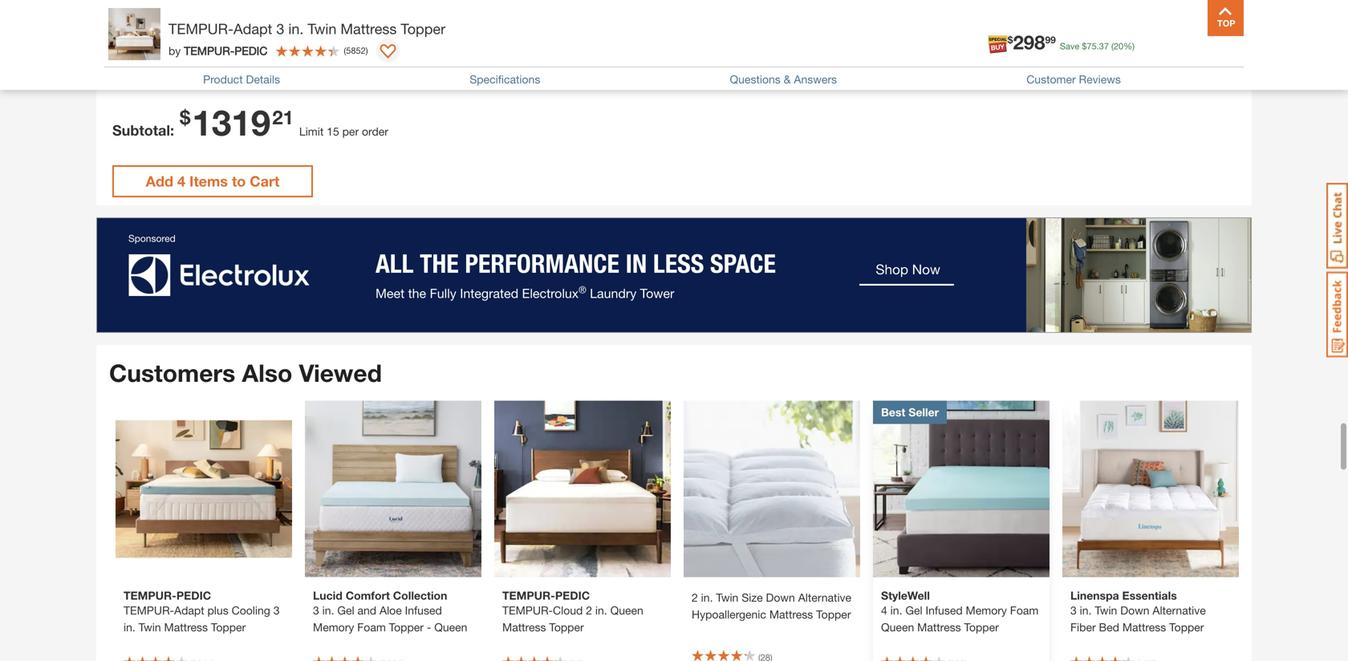 Task type: vqa. For each thing, say whether or not it's contained in the screenshot.
leftmost Infused
yes



Task type: describe. For each thing, give the bounding box(es) containing it.
limit inside subtotal: $ 1319 21 limit 15 per order
[[299, 125, 324, 138]]

%) for $ 606 . 73 save $ 121 . 74 ( 20 %)
[[377, 65, 388, 75]]

fiber
[[1071, 621, 1096, 634]]

1 horizontal spatial pedic
[[235, 44, 268, 57]]

foam inside lucid comfort collection 3 in. gel and aloe infused memory foam topper - queen
[[357, 621, 386, 634]]

$ up 374
[[144, 15, 150, 26]]

in. inside the tempur-pedic tempur-adapt plus cooling 3 in. twin mattress topper
[[124, 621, 135, 634]]

74
[[352, 65, 362, 75]]

size
[[742, 591, 763, 604]]

the home depot logo image
[[109, 13, 161, 64]]

linenspa
[[1071, 589, 1119, 602]]

15 inside subtotal: $ 1319 21 limit 15 per order
[[327, 125, 339, 138]]

save for $ 374 . 36 save $ 75 . 37 ( 20 %) limit 15 per order
[[128, 52, 148, 62]]

298 for save
[[150, 11, 182, 34]]

cooling
[[232, 604, 270, 617]]

$ 374 . 36 save $ 75 . 37 ( 20 %) limit 15 per order
[[124, 38, 203, 75]]

)
[[366, 45, 368, 56]]

down inside 2 in. twin size down alternative hypoallergenic mattress topper
[[766, 591, 795, 604]]

services button
[[982, 19, 1033, 58]]

$ 484 99
[[304, 24, 352, 47]]

display image
[[380, 44, 396, 60]]

0 vertical spatial adapt
[[234, 20, 272, 37]]

twin inside the tempur-pedic tempur-adapt plus cooling 3 in. twin mattress topper
[[139, 621, 161, 634]]

services
[[983, 42, 1032, 57]]

to
[[232, 172, 246, 190]]

live chat image
[[1327, 183, 1349, 269]]

queen inside tempur-pedic tempur-cloud 2 in. queen mattress topper
[[611, 604, 644, 617]]

stylewell
[[881, 589, 930, 602]]

and
[[358, 604, 377, 617]]

$ inside $ 484 99
[[304, 28, 309, 39]]

add
[[146, 172, 173, 190]]

queen inside lucid comfort collection 3 in. gel and aloe infused memory foam topper - queen
[[434, 621, 468, 634]]

save $ 75 . 37 ( 20 %)
[[1060, 41, 1135, 51]]

73
[[330, 52, 340, 62]]

customers also viewed
[[109, 359, 382, 387]]

99 inside $ 484 99
[[342, 28, 352, 39]]

3 left 484
[[276, 20, 284, 37]]

456
[[669, 51, 701, 74]]

topper inside lucid comfort collection 3 in. gel and aloe infused memory foam topper - queen
[[389, 621, 424, 634]]

order inside the $ 374 . 36 save $ 75 . 37 ( 20 %) limit 15 per order
[[174, 65, 194, 75]]

-
[[427, 621, 431, 634]]

comfort
[[346, 589, 390, 602]]

5852
[[346, 45, 366, 56]]

21
[[272, 105, 294, 128]]

2 inside tempur-pedic tempur-cloud 2 in. queen mattress topper
[[586, 604, 592, 617]]

3 / 4 group
[[472, 0, 643, 97]]

mahwah
[[199, 31, 248, 46]]

stylewell 4 in. gel infused memory foam queen mattress topper
[[881, 589, 1039, 634]]

customers
[[109, 359, 235, 387]]

mattress inside linenspa essentials 3 in. twin down alternative fiber bed mattress topper
[[1123, 621, 1167, 634]]

2 horizontal spatial %)
[[1124, 41, 1135, 51]]

topper inside 2 in. twin size down alternative hypoallergenic mattress topper
[[816, 608, 851, 621]]

questions
[[730, 73, 781, 86]]

answers
[[794, 73, 837, 86]]

$ left diy button
[[1008, 34, 1013, 45]]

2 in. twin size down alternative hypoallergenic mattress topper link
[[692, 589, 852, 623]]

items
[[189, 172, 228, 190]]

$ inside subtotal: $ 1319 21 limit 15 per order
[[180, 105, 191, 128]]

15 inside the $ 374 . 36 save $ 75 . 37 ( 20 %) limit 15 per order
[[146, 65, 156, 75]]

down inside linenspa essentials 3 in. twin down alternative fiber bed mattress topper
[[1121, 604, 1150, 617]]

in. inside lucid comfort collection 3 in. gel and aloe infused memory foam topper - queen
[[322, 604, 334, 617]]

&
[[784, 73, 791, 86]]

diy
[[1068, 42, 1088, 57]]

tempur-adapt plus cooling 3 in. twin mattress topper image
[[116, 401, 292, 577]]

add 4 items to cart
[[146, 172, 280, 190]]

What can we help you find today? search field
[[415, 22, 856, 55]]

374
[[133, 38, 148, 49]]

gel inside lucid comfort collection 3 in. gel and aloe infused memory foam topper - queen
[[337, 604, 354, 617]]

$ down 36 in the top left of the page
[[151, 52, 155, 62]]

product details
[[203, 73, 280, 86]]

2 in. twin size down alternative hypoallergenic mattress topper
[[692, 591, 852, 621]]

gel inside stylewell 4 in. gel infused memory foam queen mattress topper
[[906, 604, 923, 617]]

customer reviews
[[1027, 73, 1121, 86]]

details
[[246, 73, 280, 86]]

best
[[881, 406, 906, 419]]

aloe
[[380, 604, 402, 617]]

in. inside 2 in. twin size down alternative hypoallergenic mattress topper
[[701, 591, 713, 604]]

484
[[309, 24, 342, 47]]

78
[[489, 51, 511, 74]]

( 5852 )
[[344, 45, 368, 56]]

1 horizontal spatial 75
[[1087, 41, 1097, 51]]

4 for add
[[177, 172, 185, 190]]

37 inside the $ 374 . 36 save $ 75 . 37 ( 20 %) limit 15 per order
[[168, 52, 178, 62]]

twin inside 2 in. twin size down alternative hypoallergenic mattress topper
[[716, 591, 739, 604]]

pedic for tempur-pedic tempur-cloud 2 in. queen mattress topper
[[555, 589, 590, 602]]

adapt inside the tempur-pedic tempur-adapt plus cooling 3 in. twin mattress topper
[[174, 604, 204, 617]]

click to redirect to view my cart page image
[[1202, 19, 1222, 39]]

$ down "73"
[[330, 65, 335, 75]]

product image image
[[108, 8, 161, 60]]

linenspa essentials 3 in. twin down alternative fiber bed mattress topper
[[1071, 589, 1206, 634]]

alternative inside 2 in. twin size down alternative hypoallergenic mattress topper
[[798, 591, 852, 604]]

3 inside the tempur-pedic tempur-adapt plus cooling 3 in. twin mattress topper
[[273, 604, 280, 617]]

07430 button
[[330, 31, 385, 47]]



Task type: locate. For each thing, give the bounding box(es) containing it.
limit
[[124, 65, 144, 75], [299, 125, 324, 138]]

save for $ 606 . 73 save $ 121 . 74 ( 20 %)
[[308, 65, 328, 75]]

4 down stylewell
[[881, 604, 888, 617]]

1 horizontal spatial 2
[[692, 591, 698, 604]]

0 horizontal spatial 298
[[150, 11, 182, 34]]

3 inside lucid comfort collection 3 in. gel and aloe infused memory foam topper - queen
[[313, 604, 319, 617]]

memory inside stylewell 4 in. gel infused memory foam queen mattress topper
[[966, 604, 1007, 617]]

twin
[[308, 20, 337, 37], [716, 591, 739, 604], [1095, 604, 1118, 617], [139, 621, 161, 634]]

75
[[1087, 41, 1097, 51], [155, 52, 165, 62]]

%) inside the $ 374 . 36 save $ 75 . 37 ( 20 %) limit 15 per order
[[192, 52, 203, 62]]

1 horizontal spatial save
[[308, 65, 328, 75]]

gel left and
[[337, 604, 354, 617]]

by
[[169, 44, 181, 57]]

hypoallergenic
[[692, 608, 767, 621]]

3 inside linenspa essentials 3 in. twin down alternative fiber bed mattress topper
[[1071, 604, 1077, 617]]

0 horizontal spatial infused
[[405, 604, 442, 617]]

$ left 36 in the top left of the page
[[128, 38, 133, 49]]

1 vertical spatial foam
[[357, 621, 386, 634]]

%) down display image
[[377, 65, 388, 75]]

1 horizontal spatial foam
[[1010, 604, 1039, 617]]

0 horizontal spatial queen
[[434, 621, 468, 634]]

order down the 74
[[362, 125, 388, 138]]

mahwah 10pm
[[199, 31, 289, 46]]

pedic for tempur-pedic tempur-adapt plus cooling 3 in. twin mattress topper
[[176, 589, 211, 602]]

save down 374
[[128, 52, 148, 62]]

298 up 36 in the top left of the page
[[150, 11, 182, 34]]

questions & answers button
[[730, 73, 837, 86], [730, 73, 837, 86]]

cart
[[250, 172, 280, 190]]

2 up hypoallergenic
[[692, 591, 698, 604]]

37
[[1100, 41, 1109, 51], [168, 52, 178, 62]]

3 in. gel and aloe infused memory foam topper - queen image
[[305, 401, 482, 577]]

$ right subtotal:
[[180, 105, 191, 128]]

%) for $ 374 . 36 save $ 75 . 37 ( 20 %) limit 15 per order
[[192, 52, 203, 62]]

lucid comfort collection 3 in. gel and aloe infused memory foam topper - queen
[[313, 589, 468, 634]]

4 in. gel infused memory foam queen mattress topper image
[[873, 401, 1050, 577]]

298 inside 1 / 4 group
[[150, 11, 182, 34]]

tempur-pedic tempur-cloud 2 in. queen mattress topper
[[502, 589, 644, 634]]

$ 298 99 inside 1 / 4 group
[[144, 11, 193, 34]]

2 horizontal spatial pedic
[[555, 589, 590, 602]]

1 horizontal spatial memory
[[966, 604, 1007, 617]]

essentials
[[1123, 589, 1177, 602]]

twin inside linenspa essentials 3 in. twin down alternative fiber bed mattress topper
[[1095, 604, 1118, 617]]

tempur-cloud 2 in. queen mattress topper image
[[494, 401, 671, 577]]

gel down stylewell
[[906, 604, 923, 617]]

questions & answers
[[730, 73, 837, 86]]

$ 298 99 up customer
[[1008, 31, 1056, 53]]

mattress inside 2 in. twin size down alternative hypoallergenic mattress topper
[[770, 608, 813, 621]]

1 horizontal spatial 298
[[1013, 31, 1046, 53]]

limit down 374
[[124, 65, 144, 75]]

0 vertical spatial memory
[[966, 604, 1007, 617]]

298 for $
[[1013, 31, 1046, 53]]

(
[[1112, 41, 1114, 51], [344, 45, 346, 56], [180, 52, 182, 62], [365, 65, 367, 75]]

adapt left plus
[[174, 604, 204, 617]]

limit inside the $ 374 . 36 save $ 75 . 37 ( 20 %) limit 15 per order
[[124, 65, 144, 75]]

15
[[146, 65, 156, 75], [327, 125, 339, 138]]

0 vertical spatial limit
[[124, 65, 144, 75]]

15 down 36 in the top left of the page
[[146, 65, 156, 75]]

gel
[[337, 604, 354, 617], [906, 604, 923, 617]]

4 inside stylewell 4 in. gel infused memory foam queen mattress topper
[[881, 604, 888, 617]]

topper inside tempur-pedic tempur-cloud 2 in. queen mattress topper
[[549, 621, 584, 634]]

topper
[[401, 20, 446, 37], [816, 608, 851, 621], [211, 621, 246, 634], [389, 621, 424, 634], [549, 621, 584, 634], [964, 621, 999, 634], [1170, 621, 1204, 634]]

down down essentials
[[1121, 604, 1150, 617]]

1 vertical spatial 4
[[881, 604, 888, 617]]

0 vertical spatial 4
[[177, 172, 185, 190]]

0 vertical spatial 15
[[146, 65, 156, 75]]

0 horizontal spatial 20
[[182, 52, 192, 62]]

down right size
[[766, 591, 795, 604]]

1 horizontal spatial 20
[[367, 65, 377, 75]]

limit right the 21
[[299, 125, 324, 138]]

0 horizontal spatial down
[[766, 591, 795, 604]]

1 infused from the left
[[405, 604, 442, 617]]

tempur-pedic tempur-adapt plus cooling 3 in. twin mattress topper
[[124, 589, 280, 634]]

subtotal:
[[112, 121, 174, 139]]

3 down lucid
[[313, 604, 319, 617]]

collection
[[393, 589, 447, 602]]

1 vertical spatial order
[[362, 125, 388, 138]]

36
[[151, 38, 160, 49]]

1 horizontal spatial order
[[362, 125, 388, 138]]

2 infused from the left
[[926, 604, 963, 617]]

foam inside stylewell 4 in. gel infused memory foam queen mattress topper
[[1010, 604, 1039, 617]]

0 horizontal spatial limit
[[124, 65, 144, 75]]

298 up customer
[[1013, 31, 1046, 53]]

15 right the 21
[[327, 125, 339, 138]]

0 horizontal spatial per
[[158, 65, 171, 75]]

1 vertical spatial limit
[[299, 125, 324, 138]]

in. inside linenspa essentials 3 in. twin down alternative fiber bed mattress topper
[[1080, 604, 1092, 617]]

%) inside the $ 606 . 73 save $ 121 . 74 ( 20 %)
[[377, 65, 388, 75]]

%)
[[1124, 41, 1135, 51], [192, 52, 203, 62], [377, 65, 388, 75]]

%) right diy
[[1124, 41, 1135, 51]]

queen inside stylewell 4 in. gel infused memory foam queen mattress topper
[[881, 621, 914, 634]]

infused down collection
[[405, 604, 442, 617]]

adapt up by tempur-pedic
[[234, 20, 272, 37]]

diy button
[[1052, 19, 1104, 58]]

20 up reviews
[[1114, 41, 1124, 51]]

20 inside the $ 606 . 73 save $ 121 . 74 ( 20 %)
[[367, 65, 377, 75]]

$ 298 99 up 36 in the top left of the page
[[144, 11, 193, 34]]

memory inside lucid comfort collection 3 in. gel and aloe infused memory foam topper - queen
[[313, 621, 354, 634]]

99 left diy
[[1046, 34, 1056, 45]]

1 horizontal spatial per
[[342, 125, 359, 138]]

3 up fiber
[[1071, 604, 1077, 617]]

customer
[[1027, 73, 1076, 86]]

product details button
[[203, 73, 280, 86], [203, 73, 280, 86]]

1 / 4 group
[[112, 0, 284, 97]]

1 horizontal spatial infused
[[926, 604, 963, 617]]

bed
[[1099, 621, 1120, 634]]

save inside the $ 606 . 73 save $ 121 . 74 ( 20 %)
[[308, 65, 328, 75]]

adapt
[[234, 20, 272, 37], [174, 604, 204, 617]]

$ up the customer reviews on the right top of page
[[1082, 41, 1087, 51]]

99 up ( 5852 )
[[342, 28, 352, 39]]

1 horizontal spatial down
[[1121, 604, 1150, 617]]

75 up reviews
[[1087, 41, 1097, 51]]

20
[[1114, 41, 1124, 51], [182, 52, 192, 62], [367, 65, 377, 75]]

add 4 items to cart button
[[112, 165, 313, 197]]

20 inside the $ 374 . 36 save $ 75 . 37 ( 20 %) limit 15 per order
[[182, 52, 192, 62]]

topper inside stylewell 4 in. gel infused memory foam queen mattress topper
[[964, 621, 999, 634]]

99
[[182, 15, 193, 26], [342, 28, 352, 39], [1046, 34, 1056, 45]]

$
[[144, 15, 150, 26], [304, 28, 309, 39], [1008, 34, 1013, 45], [128, 38, 133, 49], [1082, 41, 1087, 51], [151, 52, 155, 62], [308, 52, 313, 62], [330, 65, 335, 75], [180, 105, 191, 128]]

4 inside add 4 items to cart button
[[177, 172, 185, 190]]

$ 298 99 for $
[[1008, 31, 1056, 53]]

0 horizontal spatial 2
[[586, 604, 592, 617]]

0 horizontal spatial 4
[[177, 172, 185, 190]]

queen right cloud
[[611, 604, 644, 617]]

alternative inside linenspa essentials 3 in. twin down alternative fiber bed mattress topper
[[1153, 604, 1206, 617]]

$ right 10pm
[[304, 28, 309, 39]]

order down 'by'
[[174, 65, 194, 75]]

1 horizontal spatial 15
[[327, 125, 339, 138]]

0 horizontal spatial 37
[[168, 52, 178, 62]]

order
[[174, 65, 194, 75], [362, 125, 388, 138]]

1 horizontal spatial queen
[[611, 604, 644, 617]]

in. inside tempur-pedic tempur-cloud 2 in. queen mattress topper
[[596, 604, 607, 617]]

2 in. twin size down alternative hypoallergenic mattress topper image
[[684, 401, 860, 577]]

4 right add
[[177, 172, 185, 190]]

1 gel from the left
[[337, 604, 354, 617]]

2 horizontal spatial 99
[[1046, 34, 1056, 45]]

pedic inside the tempur-pedic tempur-adapt plus cooling 3 in. twin mattress topper
[[176, 589, 211, 602]]

save down 606
[[308, 65, 328, 75]]

tempur-adapt 3 in. twin mattress topper
[[169, 20, 446, 37]]

0 horizontal spatial adapt
[[174, 604, 204, 617]]

top button
[[1208, 0, 1244, 36]]

topper inside the tempur-pedic tempur-adapt plus cooling 3 in. twin mattress topper
[[211, 621, 246, 634]]

reviews
[[1079, 73, 1121, 86]]

0 horizontal spatial $ 298 99
[[144, 11, 193, 34]]

specifications
[[470, 73, 540, 86]]

down
[[766, 591, 795, 604], [1121, 604, 1150, 617]]

2 horizontal spatial 20
[[1114, 41, 1124, 51]]

subtotal: $ 1319 21 limit 15 per order
[[112, 101, 388, 143]]

99 for $
[[1046, 34, 1056, 45]]

2 / 4 group
[[292, 0, 464, 97]]

in. inside stylewell 4 in. gel infused memory foam queen mattress topper
[[891, 604, 903, 617]]

20 for $ 374 . 36 save $ 75 . 37 ( 20 %) limit 15 per order
[[182, 52, 192, 62]]

alternative
[[798, 591, 852, 604], [1153, 604, 1206, 617]]

1 horizontal spatial %)
[[377, 65, 388, 75]]

save inside the $ 374 . 36 save $ 75 . 37 ( 20 %) limit 15 per order
[[128, 52, 148, 62]]

tempur-
[[169, 20, 234, 37], [184, 44, 235, 57], [124, 589, 176, 602], [502, 589, 555, 602], [124, 604, 174, 617], [502, 604, 553, 617]]

seller
[[909, 406, 939, 419]]

%) right 'by'
[[192, 52, 203, 62]]

1319
[[192, 101, 271, 143]]

20 right the 74
[[367, 65, 377, 75]]

75 down 36 in the top left of the page
[[155, 52, 165, 62]]

606
[[313, 52, 328, 62]]

per inside the $ 374 . 36 save $ 75 . 37 ( 20 %) limit 15 per order
[[158, 65, 171, 75]]

pedic
[[235, 44, 268, 57], [176, 589, 211, 602], [555, 589, 590, 602]]

mattress
[[341, 20, 397, 37], [770, 608, 813, 621], [164, 621, 208, 634], [502, 621, 546, 634], [918, 621, 961, 634], [1123, 621, 1167, 634]]

pedic inside tempur-pedic tempur-cloud 2 in. queen mattress topper
[[555, 589, 590, 602]]

also
[[242, 359, 292, 387]]

mattress inside the tempur-pedic tempur-adapt plus cooling 3 in. twin mattress topper
[[164, 621, 208, 634]]

2 horizontal spatial queen
[[881, 621, 914, 634]]

per
[[158, 65, 171, 75], [342, 125, 359, 138]]

1 horizontal spatial 37
[[1100, 41, 1109, 51]]

pedic up cloud
[[555, 589, 590, 602]]

0 horizontal spatial alternative
[[798, 591, 852, 604]]

99 for save
[[182, 15, 193, 26]]

order inside subtotal: $ 1319 21 limit 15 per order
[[362, 125, 388, 138]]

0 vertical spatial foam
[[1010, 604, 1039, 617]]

mattress inside stylewell 4 in. gel infused memory foam queen mattress topper
[[918, 621, 961, 634]]

best seller
[[881, 406, 939, 419]]

75 inside the $ 374 . 36 save $ 75 . 37 ( 20 %) limit 15 per order
[[155, 52, 165, 62]]

0 horizontal spatial save
[[128, 52, 148, 62]]

( inside the $ 606 . 73 save $ 121 . 74 ( 20 %)
[[365, 65, 367, 75]]

20 for $ 606 . 73 save $ 121 . 74 ( 20 %)
[[367, 65, 377, 75]]

infused inside stylewell 4 in. gel infused memory foam queen mattress topper
[[926, 604, 963, 617]]

topper inside linenspa essentials 3 in. twin down alternative fiber bed mattress topper
[[1170, 621, 1204, 634]]

0 vertical spatial per
[[158, 65, 171, 75]]

queen down stylewell
[[881, 621, 914, 634]]

product
[[203, 73, 243, 86]]

1 vertical spatial memory
[[313, 621, 354, 634]]

by tempur-pedic
[[169, 44, 268, 57]]

1 horizontal spatial gel
[[906, 604, 923, 617]]

99 up by tempur-pedic
[[182, 15, 193, 26]]

99 inside 1 / 4 group
[[182, 15, 193, 26]]

2 right cloud
[[586, 604, 592, 617]]

per down the 74
[[342, 125, 359, 138]]

0 horizontal spatial pedic
[[176, 589, 211, 602]]

.
[[148, 38, 151, 49], [1097, 41, 1100, 51], [165, 52, 168, 62], [328, 52, 330, 62], [350, 65, 352, 75]]

foam
[[1010, 604, 1039, 617], [357, 621, 386, 634]]

per down 'by'
[[158, 65, 171, 75]]

per inside subtotal: $ 1319 21 limit 15 per order
[[342, 125, 359, 138]]

2 gel from the left
[[906, 604, 923, 617]]

0 horizontal spatial 99
[[182, 15, 193, 26]]

0 horizontal spatial foam
[[357, 621, 386, 634]]

save up the customer reviews on the right top of page
[[1060, 41, 1080, 51]]

$ left "73"
[[308, 52, 313, 62]]

1 horizontal spatial alternative
[[1153, 604, 1206, 617]]

1 vertical spatial 15
[[327, 125, 339, 138]]

1 vertical spatial adapt
[[174, 604, 204, 617]]

$ 298 99 for save
[[144, 11, 193, 34]]

viewed
[[299, 359, 382, 387]]

plus
[[207, 604, 229, 617]]

feedback link image
[[1327, 271, 1349, 358]]

mattress inside tempur-pedic tempur-cloud 2 in. queen mattress topper
[[502, 621, 546, 634]]

$ 606 . 73 save $ 121 . 74 ( 20 %)
[[308, 52, 388, 75]]

3 in. twin down alternative fiber bed mattress topper image
[[1063, 401, 1239, 577]]

0 horizontal spatial 15
[[146, 65, 156, 75]]

1 vertical spatial per
[[342, 125, 359, 138]]

1 horizontal spatial adapt
[[234, 20, 272, 37]]

$ 298 99
[[144, 11, 193, 34], [1008, 31, 1056, 53]]

1 horizontal spatial 4
[[881, 604, 888, 617]]

infused down stylewell
[[926, 604, 963, 617]]

0 horizontal spatial %)
[[192, 52, 203, 62]]

queen right -
[[434, 621, 468, 634]]

0 horizontal spatial 75
[[155, 52, 165, 62]]

121
[[335, 65, 350, 75]]

2 inside 2 in. twin size down alternative hypoallergenic mattress topper
[[692, 591, 698, 604]]

1 horizontal spatial $ 298 99
[[1008, 31, 1056, 53]]

2
[[692, 591, 698, 604], [586, 604, 592, 617]]

298
[[150, 11, 182, 34], [1013, 31, 1046, 53]]

1 horizontal spatial 99
[[342, 28, 352, 39]]

memory
[[966, 604, 1007, 617], [313, 621, 354, 634]]

2 horizontal spatial save
[[1060, 41, 1080, 51]]

alternative down essentials
[[1153, 604, 1206, 617]]

3 right cooling
[[273, 604, 280, 617]]

save
[[1060, 41, 1080, 51], [128, 52, 148, 62], [308, 65, 328, 75]]

lucid
[[313, 589, 343, 602]]

cloud
[[553, 604, 583, 617]]

pedic up product details
[[235, 44, 268, 57]]

4 for stylewell
[[881, 604, 888, 617]]

1 horizontal spatial limit
[[299, 125, 324, 138]]

0 horizontal spatial gel
[[337, 604, 354, 617]]

20 right 'by'
[[182, 52, 192, 62]]

specifications button
[[470, 73, 540, 86], [470, 73, 540, 86]]

pedic up plus
[[176, 589, 211, 602]]

10pm
[[254, 31, 289, 46]]

07430
[[349, 31, 385, 46]]

infused inside lucid comfort collection 3 in. gel and aloe infused memory foam topper - queen
[[405, 604, 442, 617]]

0 horizontal spatial order
[[174, 65, 194, 75]]

( inside the $ 374 . 36 save $ 75 . 37 ( 20 %) limit 15 per order
[[180, 52, 182, 62]]

0 horizontal spatial memory
[[313, 621, 354, 634]]

0 vertical spatial order
[[174, 65, 194, 75]]

infused
[[405, 604, 442, 617], [926, 604, 963, 617]]

alternative right size
[[798, 591, 852, 604]]



